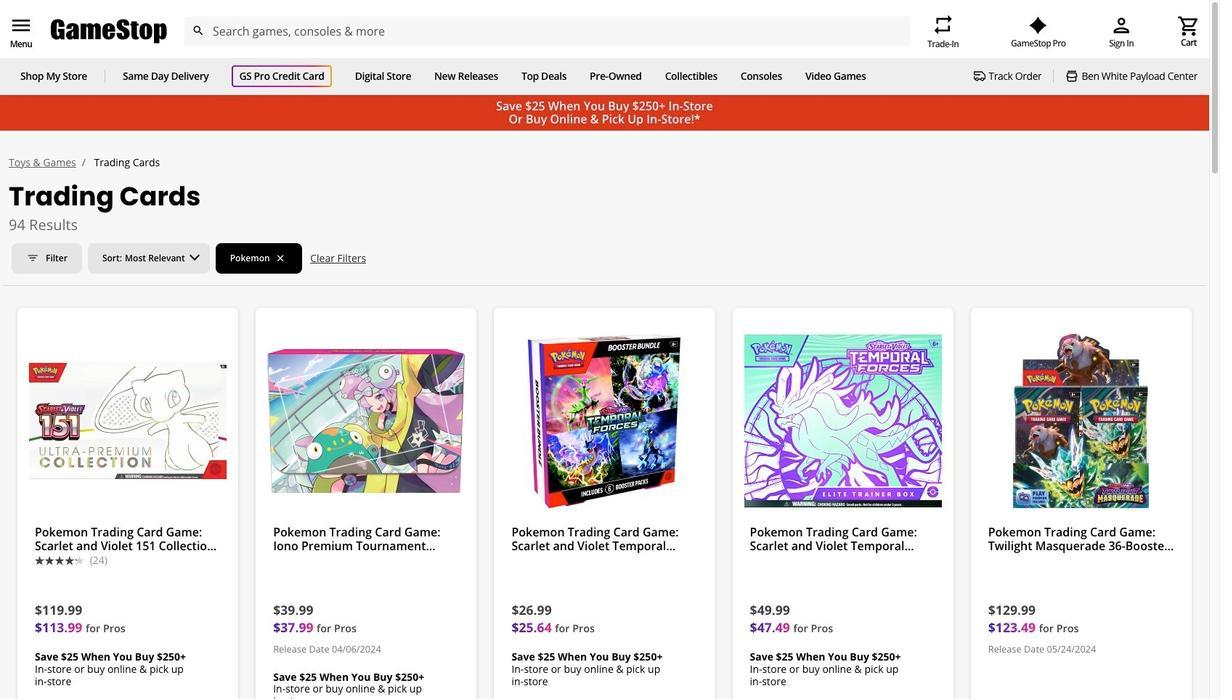 Task type: locate. For each thing, give the bounding box(es) containing it.
None search field
[[184, 17, 910, 46]]

gamestop image
[[51, 17, 167, 45]]

gamestop pro icon image
[[1029, 17, 1047, 34]]



Task type: vqa. For each thing, say whether or not it's contained in the screenshot.
Addresses Icon
no



Task type: describe. For each thing, give the bounding box(es) containing it.
Search games, consoles & more search field
[[213, 17, 884, 46]]



